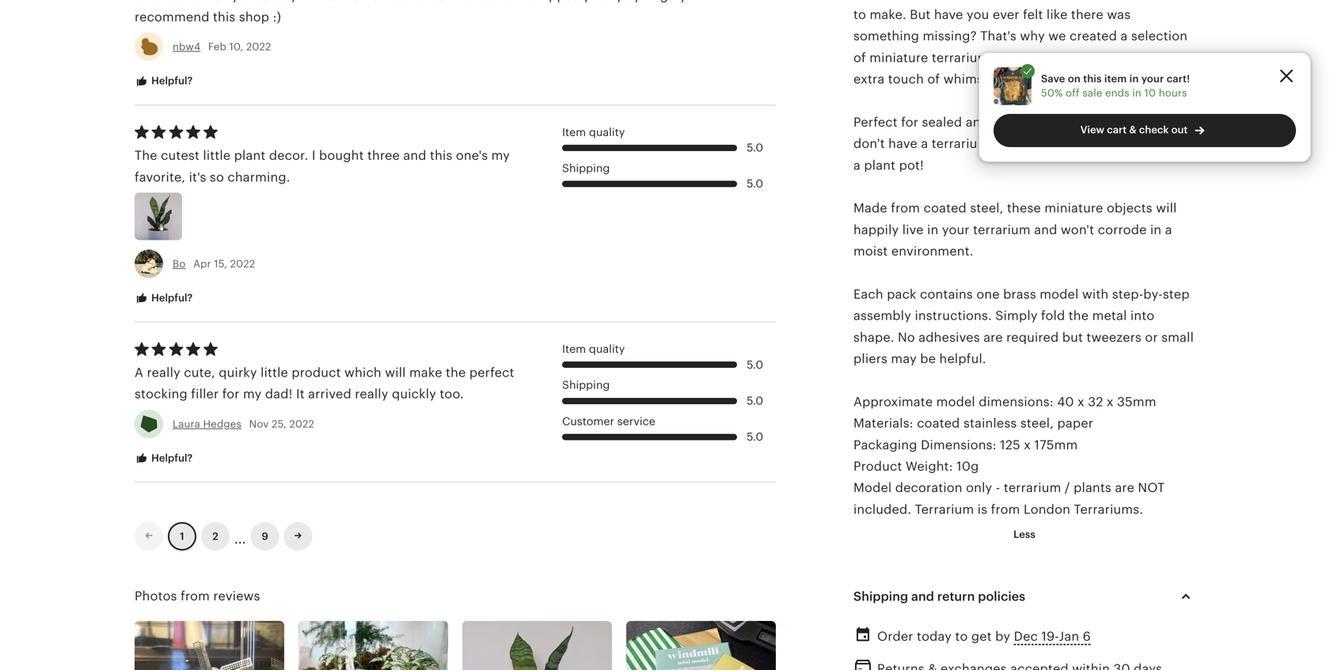 Task type: describe. For each thing, give the bounding box(es) containing it.
top
[[1148, 137, 1169, 151]]

product
[[854, 460, 902, 474]]

item
[[1105, 73, 1127, 85]]

only
[[966, 481, 993, 496]]

pliers
[[854, 352, 888, 366]]

the inside a really cute, quirky little product which will make the perfect stocking filler for my dad! it arrived really quickly too.
[[446, 366, 466, 380]]

jan
[[1059, 630, 1080, 644]]

1 horizontal spatial x
[[1078, 395, 1085, 409]]

-
[[996, 481, 1001, 496]]

quickly
[[392, 387, 436, 402]]

make.
[[870, 7, 907, 22]]

from for reviews
[[181, 590, 210, 604]]

1 vertical spatial of
[[928, 72, 940, 86]]

but
[[910, 7, 931, 22]]

from inside approximate model dimensions: 40 x 32 x 35mm materials: coated stainless steel, paper packaging dimensions: 125 x 175mm product weight: 10g model decoration only - terrarium / plants are not included. terrarium is from london terrariums.
[[991, 503, 1021, 517]]

that's
[[981, 29, 1017, 43]]

we
[[854, 0, 873, 0]]

be
[[920, 352, 936, 366]]

this inside the cutest little plant decor. i bought three and this one's my favorite, it's so charming.
[[430, 149, 453, 163]]

laura
[[173, 418, 200, 430]]

2022 for bo apr 15, 2022
[[230, 258, 255, 270]]

a down don't
[[854, 158, 861, 172]]

10,
[[229, 41, 243, 53]]

in right item
[[1130, 73, 1139, 85]]

32
[[1088, 395, 1104, 409]]

2 helpful? from the top
[[149, 292, 193, 304]]

0 horizontal spatial to
[[854, 7, 866, 22]]

return
[[938, 590, 975, 604]]

paper
[[1058, 417, 1094, 431]]

dimensions:
[[979, 395, 1054, 409]]

quirky
[[219, 366, 257, 380]]

pack
[[887, 287, 917, 302]]

get
[[972, 630, 992, 644]]

like
[[1047, 7, 1068, 22]]

product
[[292, 366, 341, 380]]

even
[[1099, 115, 1128, 129]]

in left 10 at the top right of page
[[1133, 87, 1142, 99]]

live
[[903, 223, 924, 237]]

perfect inside we love terrariums, they're super cute and super easy to make. but have you ever felt like there was something missing? that's why we created a selection of miniature terrarium models, perfect for adding an extra touch of whimsy to your mini world.
[[1046, 51, 1091, 65]]

for inside we love terrariums, they're super cute and super easy to make. but have you ever felt like there was something missing? that's why we created a selection of miniature terrarium models, perfect for adding an extra touch of whimsy to your mini world.
[[1094, 51, 1112, 65]]

which
[[345, 366, 382, 380]]

adhesives
[[919, 331, 980, 345]]

you inside perfect for sealed and open terrariums. even if you don't have a terrarium, they look perfect on the top of a plant pot!
[[1143, 115, 1166, 129]]

but
[[1063, 331, 1083, 345]]

was
[[1107, 7, 1131, 22]]

perfect inside a really cute, quirky little product which will make the perfect stocking filler for my dad! it arrived really quickly too.
[[470, 366, 514, 380]]

each pack contains one brass model with step-by-step assembly instructions. simply fold the metal into shape. no adhesives are required but tweezers or small pliers may be helpful.
[[854, 287, 1194, 366]]

by
[[996, 630, 1011, 644]]

instructions.
[[915, 309, 992, 323]]

steel, inside made from coated steel, these miniature objects will happily live in your terrarium and won't corrode in a moist environment.
[[970, 201, 1004, 216]]

are inside each pack contains one brass model with step-by-step assembly instructions. simply fold the metal into shape. no adhesives are required but tweezers or small pliers may be helpful.
[[984, 331, 1003, 345]]

terrariums.
[[1028, 115, 1095, 129]]

terrarium inside approximate model dimensions: 40 x 32 x 35mm materials: coated stainless steel, paper packaging dimensions: 125 x 175mm product weight: 10g model decoration only - terrarium / plants are not included. terrarium is from london terrariums.
[[1004, 481, 1062, 496]]

london
[[1024, 503, 1071, 517]]

out
[[1172, 124, 1188, 136]]

bo apr 15, 2022
[[173, 258, 255, 270]]

a really cute, quirky little product which will make the perfect stocking filler for my dad! it arrived really quickly too.
[[135, 366, 514, 402]]

weight:
[[906, 460, 953, 474]]

hours
[[1159, 87, 1187, 99]]

steel, inside approximate model dimensions: 40 x 32 x 35mm materials: coated stainless steel, paper packaging dimensions: 125 x 175mm product weight: 10g model decoration only - terrarium / plants are not included. terrarium is from london terrariums.
[[1021, 417, 1054, 431]]

on inside perfect for sealed and open terrariums. even if you don't have a terrarium, they look perfect on the top of a plant pot!
[[1105, 137, 1121, 151]]

save
[[1041, 73, 1066, 85]]

reviews
[[213, 590, 260, 604]]

each
[[854, 287, 884, 302]]

these
[[1007, 201, 1041, 216]]

/
[[1065, 481, 1071, 496]]

item quality for the cutest little plant decor. i bought three and this one's my favorite, it's so charming.
[[562, 126, 625, 138]]

plants
[[1074, 481, 1112, 496]]

step
[[1163, 287, 1190, 302]]

order
[[877, 630, 914, 644]]

ends
[[1106, 87, 1130, 99]]

4 5.0 from the top
[[747, 395, 764, 407]]

save on this item in your cart! 50% off sale ends in 10 hours
[[1041, 73, 1190, 99]]

adding
[[1115, 51, 1158, 65]]

0 horizontal spatial of
[[854, 51, 866, 65]]

look
[[1027, 137, 1054, 151]]

nbw4
[[173, 41, 201, 53]]

1 horizontal spatial to
[[955, 630, 968, 644]]

there
[[1071, 7, 1104, 22]]

for inside a really cute, quirky little product which will make the perfect stocking filler for my dad! it arrived really quickly too.
[[222, 387, 240, 402]]

shipping for a really cute, quirky little product which will make the perfect stocking filler for my dad! it arrived really quickly too.
[[562, 379, 610, 392]]

it's
[[189, 170, 206, 184]]

in right 'live'
[[928, 223, 939, 237]]

shipping and return policies button
[[839, 578, 1210, 616]]

item for a really cute, quirky little product which will make the perfect stocking filler for my dad! it arrived really quickly too.
[[562, 343, 586, 356]]

simply
[[996, 309, 1038, 323]]

0 horizontal spatial really
[[147, 366, 180, 380]]

i
[[312, 149, 316, 163]]

3 5.0 from the top
[[747, 359, 764, 371]]

cute
[[1061, 0, 1088, 0]]

may
[[891, 352, 917, 366]]

view cart & check out link
[[994, 114, 1296, 147]]

dec
[[1014, 630, 1038, 644]]

shipping inside dropdown button
[[854, 590, 909, 604]]

your inside we love terrariums, they're super cute and super easy to make. but have you ever felt like there was something missing? that's why we created a selection of miniature terrarium models, perfect for adding an extra touch of whimsy to your mini world.
[[1010, 72, 1038, 86]]

in right corrode
[[1151, 223, 1162, 237]]

hedges
[[203, 418, 242, 430]]

plant inside perfect for sealed and open terrariums. even if you don't have a terrarium, they look perfect on the top of a plant pot!
[[864, 158, 896, 172]]

40
[[1057, 395, 1074, 409]]

2 horizontal spatial to
[[994, 72, 1007, 86]]

approximate model dimensions: 40 x 32 x 35mm materials: coated stainless steel, paper packaging dimensions: 125 x 175mm product weight: 10g model decoration only - terrarium / plants are not included. terrarium is from london terrariums.
[[854, 395, 1165, 517]]

filler
[[191, 387, 219, 402]]

terrariums.
[[1074, 503, 1144, 517]]

bought
[[319, 149, 364, 163]]

laura hedges nov 25, 2022
[[173, 418, 314, 430]]

environment.
[[892, 244, 974, 259]]

so
[[210, 170, 224, 184]]

item quality for a really cute, quirky little product which will make the perfect stocking filler for my dad! it arrived really quickly too.
[[562, 343, 625, 356]]

moist
[[854, 244, 888, 259]]

miniature inside made from coated steel, these miniature objects will happily live in your terrarium and won't corrode in a moist environment.
[[1045, 201, 1104, 216]]

and inside made from coated steel, these miniature objects will happily live in your terrarium and won't corrode in a moist environment.
[[1034, 223, 1058, 237]]

favorite,
[[135, 170, 185, 184]]

view details of this review photo by bo image
[[135, 193, 182, 240]]

the cutest little plant decor. i bought three and this one's my favorite, it's so charming.
[[135, 149, 510, 184]]

love
[[876, 0, 902, 0]]

whimsy
[[944, 72, 991, 86]]

easy
[[1157, 0, 1185, 0]]

for inside perfect for sealed and open terrariums. even if you don't have a terrarium, they look perfect on the top of a plant pot!
[[901, 115, 919, 129]]

dad!
[[265, 387, 293, 402]]

felt
[[1023, 7, 1043, 22]]

your inside made from coated steel, these miniature objects will happily live in your terrarium and won't corrode in a moist environment.
[[942, 223, 970, 237]]

helpful? button for laura hedges nov 25, 2022
[[123, 444, 205, 474]]



Task type: locate. For each thing, give the bounding box(es) containing it.
0 vertical spatial will
[[1156, 201, 1177, 216]]

this inside save on this item in your cart! 50% off sale ends in 10 hours
[[1084, 73, 1102, 85]]

1 vertical spatial item
[[562, 343, 586, 356]]

less
[[1014, 529, 1036, 541]]

1 5.0 from the top
[[747, 141, 764, 154]]

2 helpful? button from the top
[[123, 284, 205, 313]]

one's
[[456, 149, 488, 163]]

2 horizontal spatial for
[[1094, 51, 1112, 65]]

model up stainless in the bottom right of the page
[[937, 395, 976, 409]]

from inside made from coated steel, these miniature objects will happily live in your terrarium and won't corrode in a moist environment.
[[891, 201, 920, 216]]

service
[[617, 415, 656, 428]]

terrarium up whimsy
[[932, 51, 990, 65]]

1 helpful? from the top
[[149, 75, 193, 87]]

5.0
[[747, 141, 764, 154], [747, 178, 764, 190], [747, 359, 764, 371], [747, 395, 764, 407], [747, 431, 764, 444]]

2 vertical spatial 2022
[[289, 418, 314, 430]]

of
[[854, 51, 866, 65], [928, 72, 940, 86], [1173, 137, 1185, 151]]

you down they're
[[967, 7, 990, 22]]

brass
[[1004, 287, 1037, 302]]

helpful? down nbw4 link
[[149, 75, 193, 87]]

no
[[898, 331, 915, 345]]

quality
[[589, 126, 625, 138], [589, 343, 625, 356]]

not
[[1138, 481, 1165, 496]]

1 vertical spatial the
[[1069, 309, 1089, 323]]

make
[[409, 366, 442, 380]]

5 5.0 from the top
[[747, 431, 764, 444]]

for left sealed
[[901, 115, 919, 129]]

and left the return
[[912, 590, 934, 604]]

0 vertical spatial 2022
[[246, 41, 271, 53]]

coated inside made from coated steel, these miniature objects will happily live in your terrarium and won't corrode in a moist environment.
[[924, 201, 967, 216]]

1 horizontal spatial plant
[[864, 158, 896, 172]]

1 horizontal spatial this
[[1084, 73, 1102, 85]]

and inside dropdown button
[[912, 590, 934, 604]]

19-
[[1042, 630, 1059, 644]]

cart!
[[1167, 73, 1190, 85]]

policies
[[978, 590, 1026, 604]]

1 vertical spatial perfect
[[1057, 137, 1102, 151]]

0 vertical spatial on
[[1068, 73, 1081, 85]]

decoration
[[895, 481, 963, 496]]

dimensions:
[[921, 438, 997, 452]]

1 vertical spatial miniature
[[1045, 201, 1104, 216]]

coated up 'live'
[[924, 201, 967, 216]]

1 horizontal spatial of
[[928, 72, 940, 86]]

0 horizontal spatial miniature
[[870, 51, 929, 65]]

miniature up won't
[[1045, 201, 1104, 216]]

from up 'live'
[[891, 201, 920, 216]]

missing?
[[923, 29, 977, 43]]

a
[[135, 366, 143, 380]]

2 link
[[201, 523, 230, 551]]

2 quality from the top
[[589, 343, 625, 356]]

and inside we love terrariums, they're super cute and super easy to make. but have you ever felt like there was something missing? that's why we created a selection of miniature terrarium models, perfect for adding an extra touch of whimsy to your mini world.
[[1092, 0, 1115, 0]]

terrarium
[[932, 51, 990, 65], [973, 223, 1031, 237], [1004, 481, 1062, 496]]

plant up charming.
[[234, 149, 266, 163]]

0 vertical spatial miniature
[[870, 51, 929, 65]]

2 item quality from the top
[[562, 343, 625, 356]]

helpful? button for nbw4 feb 10, 2022
[[123, 67, 205, 96]]

2 vertical spatial to
[[955, 630, 968, 644]]

1 item from the top
[[562, 126, 586, 138]]

coated up dimensions:
[[917, 417, 960, 431]]

1 horizontal spatial little
[[261, 366, 288, 380]]

miniature inside we love terrariums, they're super cute and super easy to make. but have you ever felt like there was something missing? that's why we created a selection of miniature terrarium models, perfect for adding an extra touch of whimsy to your mini world.
[[870, 51, 929, 65]]

tweezers
[[1087, 331, 1142, 345]]

corrode
[[1098, 223, 1147, 237]]

1 item quality from the top
[[562, 126, 625, 138]]

really down which
[[355, 387, 389, 402]]

1 horizontal spatial are
[[1115, 481, 1135, 496]]

model
[[854, 481, 892, 496]]

1 vertical spatial you
[[1143, 115, 1166, 129]]

helpful? for nbw4 feb 10, 2022
[[149, 75, 193, 87]]

super up was
[[1119, 0, 1154, 0]]

0 vertical spatial my
[[492, 149, 510, 163]]

your inside save on this item in your cart! 50% off sale ends in 10 hours
[[1142, 73, 1164, 85]]

model up fold
[[1040, 287, 1079, 302]]

1 vertical spatial on
[[1105, 137, 1121, 151]]

have inside perfect for sealed and open terrariums. even if you don't have a terrarium, they look perfect on the top of a plant pot!
[[889, 137, 918, 151]]

0 horizontal spatial x
[[1024, 438, 1031, 452]]

2 vertical spatial perfect
[[470, 366, 514, 380]]

selection
[[1132, 29, 1188, 43]]

made
[[854, 201, 888, 216]]

your up the 'environment.'
[[942, 223, 970, 237]]

on down cart
[[1105, 137, 1121, 151]]

and right the three
[[403, 149, 427, 163]]

plant down don't
[[864, 158, 896, 172]]

nbw4 link
[[173, 41, 201, 53]]

terrarium up london
[[1004, 481, 1062, 496]]

bo
[[173, 258, 186, 270]]

to down we
[[854, 7, 866, 22]]

0 horizontal spatial your
[[942, 223, 970, 237]]

1 horizontal spatial the
[[1069, 309, 1089, 323]]

mini
[[1041, 72, 1068, 86]]

on up off
[[1068, 73, 1081, 85]]

1 vertical spatial steel,
[[1021, 417, 1054, 431]]

off
[[1066, 87, 1080, 99]]

0 vertical spatial quality
[[589, 126, 625, 138]]

and inside perfect for sealed and open terrariums. even if you don't have a terrarium, they look perfect on the top of a plant pot!
[[966, 115, 989, 129]]

from right photos
[[181, 590, 210, 604]]

0 vertical spatial shipping
[[562, 162, 610, 175]]

2
[[212, 531, 218, 543]]

this up sale at the top of the page
[[1084, 73, 1102, 85]]

contains
[[920, 287, 973, 302]]

the inside each pack contains one brass model with step-by-step assembly instructions. simply fold the metal into shape. no adhesives are required but tweezers or small pliers may be helpful.
[[1069, 309, 1089, 323]]

0 vertical spatial have
[[934, 7, 964, 22]]

materials:
[[854, 417, 914, 431]]

0 horizontal spatial from
[[181, 590, 210, 604]]

0 horizontal spatial super
[[1022, 0, 1057, 0]]

2 vertical spatial from
[[181, 590, 210, 604]]

2 item from the top
[[562, 343, 586, 356]]

1 horizontal spatial super
[[1119, 0, 1154, 0]]

my down quirky
[[243, 387, 262, 402]]

1 vertical spatial shipping
[[562, 379, 610, 392]]

will up quickly
[[385, 366, 406, 380]]

packaging
[[854, 438, 918, 452]]

0 horizontal spatial will
[[385, 366, 406, 380]]

and up was
[[1092, 0, 1115, 0]]

of up 'extra'
[[854, 51, 866, 65]]

2022 for nbw4 feb 10, 2022
[[246, 41, 271, 53]]

of inside perfect for sealed and open terrariums. even if you don't have a terrarium, they look perfect on the top of a plant pot!
[[1173, 137, 1185, 151]]

1 horizontal spatial miniature
[[1045, 201, 1104, 216]]

your down models,
[[1010, 72, 1038, 86]]

1 vertical spatial quality
[[589, 343, 625, 356]]

1 horizontal spatial you
[[1143, 115, 1166, 129]]

shipping
[[562, 162, 610, 175], [562, 379, 610, 392], [854, 590, 909, 604]]

have up pot!
[[889, 137, 918, 151]]

step-
[[1112, 287, 1144, 302]]

terrarium
[[915, 503, 974, 517]]

1 vertical spatial are
[[1115, 481, 1135, 496]]

125
[[1000, 438, 1021, 452]]

0 horizontal spatial are
[[984, 331, 1003, 345]]

for down quirky
[[222, 387, 240, 402]]

helpful? down bo
[[149, 292, 193, 304]]

to down models,
[[994, 72, 1007, 86]]

charming.
[[228, 170, 290, 184]]

2 horizontal spatial from
[[991, 503, 1021, 517]]

2 horizontal spatial x
[[1107, 395, 1114, 409]]

cute,
[[184, 366, 215, 380]]

a down was
[[1121, 29, 1128, 43]]

terrarium down these
[[973, 223, 1031, 237]]

1 horizontal spatial my
[[492, 149, 510, 163]]

1 vertical spatial this
[[430, 149, 453, 163]]

0 horizontal spatial for
[[222, 387, 240, 402]]

item for the cutest little plant decor. i bought three and this one's my favorite, it's so charming.
[[562, 126, 586, 138]]

will for which
[[385, 366, 406, 380]]

1 horizontal spatial from
[[891, 201, 920, 216]]

0 vertical spatial you
[[967, 7, 990, 22]]

0 vertical spatial of
[[854, 51, 866, 65]]

terrarium inside made from coated steel, these miniature objects will happily live in your terrarium and won't corrode in a moist environment.
[[973, 223, 1031, 237]]

2 horizontal spatial of
[[1173, 137, 1185, 151]]

and up terrarium,
[[966, 115, 989, 129]]

ever
[[993, 7, 1020, 22]]

1 horizontal spatial steel,
[[1021, 417, 1054, 431]]

quality for the cutest little plant decor. i bought three and this one's my favorite, it's so charming.
[[589, 126, 625, 138]]

little up so
[[203, 149, 231, 163]]

1 horizontal spatial for
[[901, 115, 919, 129]]

a right corrode
[[1165, 223, 1173, 237]]

customer
[[562, 415, 615, 428]]

1 vertical spatial for
[[901, 115, 919, 129]]

to left get
[[955, 630, 968, 644]]

1 quality from the top
[[589, 126, 625, 138]]

too.
[[440, 387, 464, 402]]

stocking
[[135, 387, 188, 402]]

0 vertical spatial to
[[854, 7, 866, 22]]

a up pot!
[[921, 137, 928, 151]]

miniature
[[870, 51, 929, 65], [1045, 201, 1104, 216]]

touch
[[888, 72, 924, 86]]

have inside we love terrariums, they're super cute and super easy to make. but have you ever felt like there was something missing? that's why we created a selection of miniature terrarium models, perfect for adding an extra touch of whimsy to your mini world.
[[934, 7, 964, 22]]

1 horizontal spatial have
[[934, 7, 964, 22]]

1 vertical spatial model
[[937, 395, 976, 409]]

arrived
[[308, 387, 351, 402]]

1 vertical spatial coated
[[917, 417, 960, 431]]

little inside a really cute, quirky little product which will make the perfect stocking filler for my dad! it arrived really quickly too.
[[261, 366, 288, 380]]

helpful? for laura hedges nov 25, 2022
[[149, 452, 193, 464]]

0 horizontal spatial steel,
[[970, 201, 1004, 216]]

and down these
[[1034, 223, 1058, 237]]

0 vertical spatial this
[[1084, 73, 1102, 85]]

x right 32
[[1107, 395, 1114, 409]]

perfect inside perfect for sealed and open terrariums. even if you don't have a terrarium, they look perfect on the top of a plant pot!
[[1057, 137, 1102, 151]]

1 vertical spatial helpful? button
[[123, 284, 205, 313]]

you inside we love terrariums, they're super cute and super easy to make. but have you ever felt like there was something missing? that's why we created a selection of miniature terrarium models, perfect for adding an extra touch of whimsy to your mini world.
[[967, 7, 990, 22]]

x right 125
[[1024, 438, 1031, 452]]

0 vertical spatial item quality
[[562, 126, 625, 138]]

1 horizontal spatial on
[[1105, 137, 1121, 151]]

3 helpful? from the top
[[149, 452, 193, 464]]

in
[[1130, 73, 1139, 85], [1133, 87, 1142, 99], [928, 223, 939, 237], [1151, 223, 1162, 237]]

0 vertical spatial item
[[562, 126, 586, 138]]

today
[[917, 630, 952, 644]]

coated inside approximate model dimensions: 40 x 32 x 35mm materials: coated stainless steel, paper packaging dimensions: 125 x 175mm product weight: 10g model decoration only - terrarium / plants are not included. terrarium is from london terrariums.
[[917, 417, 960, 431]]

1 vertical spatial have
[[889, 137, 918, 151]]

0 horizontal spatial little
[[203, 149, 231, 163]]

little inside the cutest little plant decor. i bought three and this one's my favorite, it's so charming.
[[203, 149, 231, 163]]

model inside each pack contains one brass model with step-by-step assembly instructions. simply fold the metal into shape. no adhesives are required but tweezers or small pliers may be helpful.
[[1040, 287, 1079, 302]]

0 vertical spatial helpful? button
[[123, 67, 205, 96]]

0 vertical spatial really
[[147, 366, 180, 380]]

we love terrariums, they're super cute and super easy to make. but have you ever felt like there was something missing? that's why we created a selection of miniature terrarium models, perfect for adding an extra touch of whimsy to your mini world.
[[854, 0, 1188, 86]]

2022 right 25,
[[289, 418, 314, 430]]

will inside a really cute, quirky little product which will make the perfect stocking filler for my dad! it arrived really quickly too.
[[385, 366, 406, 380]]

0 horizontal spatial my
[[243, 387, 262, 402]]

1 vertical spatial item quality
[[562, 343, 625, 356]]

0 vertical spatial coated
[[924, 201, 967, 216]]

2 horizontal spatial your
[[1142, 73, 1164, 85]]

0 vertical spatial model
[[1040, 287, 1079, 302]]

perfect down view
[[1057, 137, 1102, 151]]

2 vertical spatial helpful? button
[[123, 444, 205, 474]]

1 horizontal spatial will
[[1156, 201, 1177, 216]]

by-
[[1144, 287, 1163, 302]]

super
[[1022, 0, 1057, 0], [1119, 0, 1154, 0]]

steel, up '175mm'
[[1021, 417, 1054, 431]]

plant inside the cutest little plant decor. i bought three and this one's my favorite, it's so charming.
[[234, 149, 266, 163]]

0 horizontal spatial on
[[1068, 73, 1081, 85]]

for down created
[[1094, 51, 1112, 65]]

will inside made from coated steel, these miniature objects will happily live in your terrarium and won't corrode in a moist environment.
[[1156, 201, 1177, 216]]

perfect down the we
[[1046, 51, 1091, 65]]

created
[[1070, 29, 1117, 43]]

my right one's at the top
[[492, 149, 510, 163]]

helpful? button down bo
[[123, 284, 205, 313]]

you right if
[[1143, 115, 1166, 129]]

order today to get by dec 19-jan 6
[[877, 630, 1091, 644]]

the inside perfect for sealed and open terrariums. even if you don't have a terrarium, they look perfect on the top of a plant pot!
[[1125, 137, 1145, 151]]

0 vertical spatial from
[[891, 201, 920, 216]]

helpful? down laura
[[149, 452, 193, 464]]

miniature up touch in the top of the page
[[870, 51, 929, 65]]

2022 right '10,'
[[246, 41, 271, 53]]

your
[[1010, 72, 1038, 86], [1142, 73, 1164, 85], [942, 223, 970, 237]]

0 horizontal spatial this
[[430, 149, 453, 163]]

nbw4 feb 10, 2022
[[173, 41, 271, 53]]

1 super from the left
[[1022, 0, 1057, 0]]

1 vertical spatial little
[[261, 366, 288, 380]]

0 vertical spatial little
[[203, 149, 231, 163]]

open
[[993, 115, 1024, 129]]

view
[[1081, 124, 1105, 136]]

of down "out"
[[1173, 137, 1185, 151]]

are inside approximate model dimensions: 40 x 32 x 35mm materials: coated stainless steel, paper packaging dimensions: 125 x 175mm product weight: 10g model decoration only - terrarium / plants are not included. terrarium is from london terrariums.
[[1115, 481, 1135, 496]]

will right "objects"
[[1156, 201, 1177, 216]]

made from coated steel, these miniature objects will happily live in your terrarium and won't corrode in a moist environment.
[[854, 201, 1177, 259]]

fold
[[1041, 309, 1065, 323]]

are left not
[[1115, 481, 1135, 496]]

the
[[1125, 137, 1145, 151], [1069, 309, 1089, 323], [446, 366, 466, 380]]

1 vertical spatial helpful?
[[149, 292, 193, 304]]

&
[[1130, 124, 1137, 136]]

1 helpful? button from the top
[[123, 67, 205, 96]]

1 vertical spatial my
[[243, 387, 262, 402]]

super up felt
[[1022, 0, 1057, 0]]

helpful? button down nbw4
[[123, 67, 205, 96]]

model inside approximate model dimensions: 40 x 32 x 35mm materials: coated stainless steel, paper packaging dimensions: 125 x 175mm product weight: 10g model decoration only - terrarium / plants are not included. terrarium is from london terrariums.
[[937, 395, 976, 409]]

0 horizontal spatial plant
[[234, 149, 266, 163]]

my inside the cutest little plant decor. i bought three and this one's my favorite, it's so charming.
[[492, 149, 510, 163]]

don't
[[854, 137, 885, 151]]

a inside made from coated steel, these miniature objects will happily live in your terrarium and won't corrode in a moist environment.
[[1165, 223, 1173, 237]]

2 vertical spatial terrarium
[[1004, 481, 1062, 496]]

1 horizontal spatial model
[[1040, 287, 1079, 302]]

have down terrariums,
[[934, 7, 964, 22]]

175mm
[[1035, 438, 1078, 452]]

3 helpful? button from the top
[[123, 444, 205, 474]]

0 horizontal spatial model
[[937, 395, 976, 409]]

and inside the cutest little plant decor. i bought three and this one's my favorite, it's so charming.
[[403, 149, 427, 163]]

from down -
[[991, 503, 1021, 517]]

view cart & check out
[[1081, 124, 1188, 136]]

0 vertical spatial are
[[984, 331, 1003, 345]]

steel, left these
[[970, 201, 1004, 216]]

this left one's at the top
[[430, 149, 453, 163]]

terrariums,
[[905, 0, 973, 0]]

perfect for sealed and open terrariums. even if you don't have a terrarium, they look perfect on the top of a plant pot!
[[854, 115, 1185, 172]]

you
[[967, 7, 990, 22], [1143, 115, 1166, 129]]

the up but
[[1069, 309, 1089, 323]]

2 vertical spatial of
[[1173, 137, 1185, 151]]

1 link
[[168, 523, 196, 551]]

happily
[[854, 223, 899, 237]]

approximate
[[854, 395, 933, 409]]

x left 32
[[1078, 395, 1085, 409]]

your up 10 at the top right of page
[[1142, 73, 1164, 85]]

into
[[1131, 309, 1155, 323]]

1 vertical spatial from
[[991, 503, 1021, 517]]

really up stocking
[[147, 366, 180, 380]]

2 vertical spatial helpful?
[[149, 452, 193, 464]]

1 vertical spatial really
[[355, 387, 389, 402]]

of right touch in the top of the page
[[928, 72, 940, 86]]

2022 right 15,
[[230, 258, 255, 270]]

2 5.0 from the top
[[747, 178, 764, 190]]

terrarium inside we love terrariums, they're super cute and super easy to make. but have you ever felt like there was something missing? that's why we created a selection of miniature terrarium models, perfect for adding an extra touch of whimsy to your mini world.
[[932, 51, 990, 65]]

the down view cart & check out
[[1125, 137, 1145, 151]]

1 vertical spatial to
[[994, 72, 1007, 86]]

little up dad! on the left
[[261, 366, 288, 380]]

2 horizontal spatial the
[[1125, 137, 1145, 151]]

are down "simply"
[[984, 331, 1003, 345]]

2 super from the left
[[1119, 0, 1154, 0]]

a inside we love terrariums, they're super cute and super easy to make. but have you ever felt like there was something missing? that's why we created a selection of miniature terrarium models, perfect for adding an extra touch of whimsy to your mini world.
[[1121, 29, 1128, 43]]

my
[[492, 149, 510, 163], [243, 387, 262, 402]]

won't
[[1061, 223, 1095, 237]]

will for objects
[[1156, 201, 1177, 216]]

terrarium,
[[932, 137, 993, 151]]

from for coated
[[891, 201, 920, 216]]

the up too.
[[446, 366, 466, 380]]

or
[[1145, 331, 1158, 345]]

shipping for the cutest little plant decor. i bought three and this one's my favorite, it's so charming.
[[562, 162, 610, 175]]

perfect right make
[[470, 366, 514, 380]]

2 vertical spatial shipping
[[854, 590, 909, 604]]

to
[[854, 7, 866, 22], [994, 72, 1007, 86], [955, 630, 968, 644]]

my inside a really cute, quirky little product which will make the perfect stocking filler for my dad! it arrived really quickly too.
[[243, 387, 262, 402]]

quality for a really cute, quirky little product which will make the perfect stocking filler for my dad! it arrived really quickly too.
[[589, 343, 625, 356]]

on inside save on this item in your cart! 50% off sale ends in 10 hours
[[1068, 73, 1081, 85]]

0 vertical spatial terrarium
[[932, 51, 990, 65]]

0 vertical spatial for
[[1094, 51, 1112, 65]]

helpful? button down laura
[[123, 444, 205, 474]]

0 vertical spatial the
[[1125, 137, 1145, 151]]



Task type: vqa. For each thing, say whether or not it's contained in the screenshot.
1 link
yes



